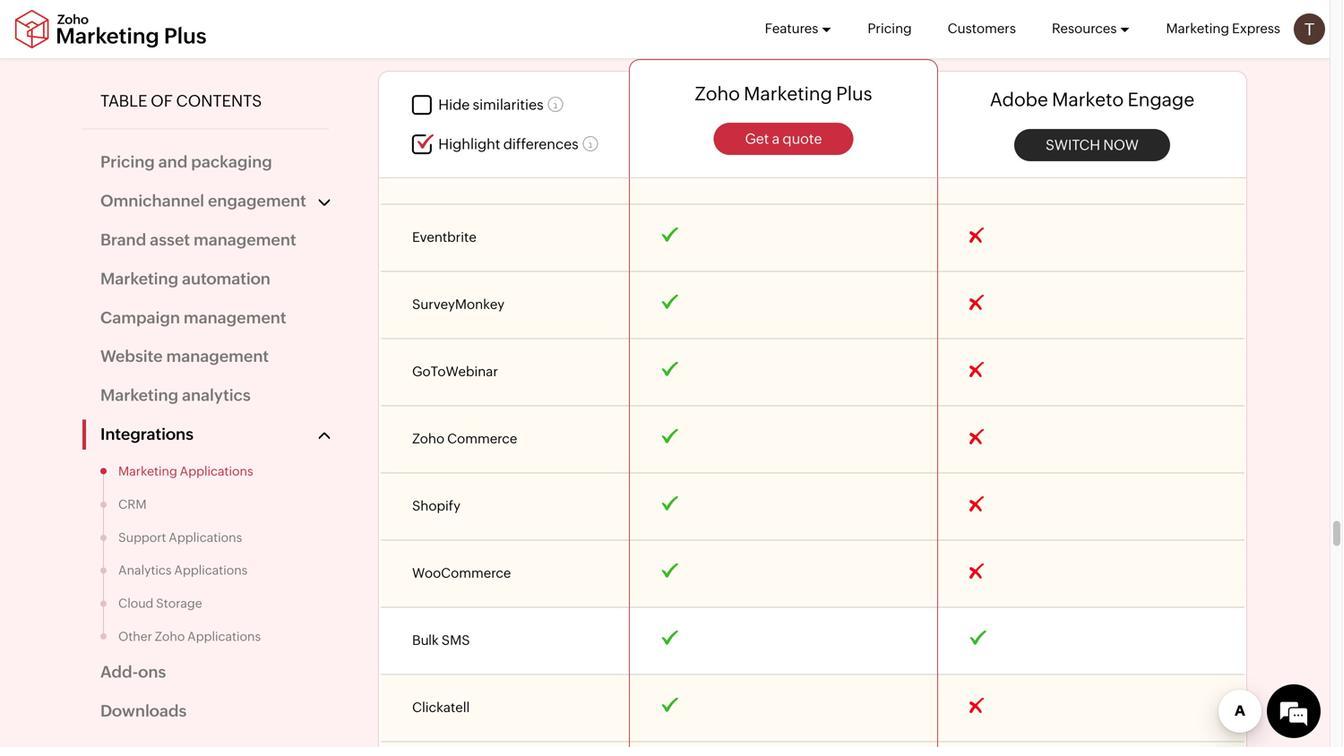 Task type: vqa. For each thing, say whether or not it's contained in the screenshot.
Omnichannel
yes



Task type: locate. For each thing, give the bounding box(es) containing it.
marketing up campaign
[[100, 270, 178, 288]]

management down engagement
[[194, 231, 296, 249]]

marketing left express
[[1167, 21, 1230, 36]]

hide
[[439, 97, 470, 113]]

marketing express link
[[1167, 0, 1281, 57]]

engagement
[[208, 192, 306, 210]]

cloud
[[118, 597, 154, 611]]

ons
[[138, 663, 166, 682]]

downloads
[[100, 702, 187, 721]]

integrations up hide similarities
[[412, 31, 547, 58]]

1 horizontal spatial integrations
[[412, 31, 547, 58]]

highlight
[[439, 136, 501, 153]]

features link
[[765, 0, 832, 57]]

marketing down website
[[100, 386, 178, 405]]

1 vertical spatial integrations
[[100, 425, 194, 444]]

integrations
[[412, 31, 547, 58], [100, 425, 194, 444]]

zoho
[[695, 83, 740, 104], [155, 630, 185, 644]]

packaging
[[191, 153, 272, 171]]

applications up analytics applications
[[169, 531, 242, 545]]

adobe marketo engage
[[991, 89, 1195, 110]]

management up analytics
[[166, 347, 269, 366]]

marketing up highlight
[[412, 101, 483, 118]]

analytics applications
[[118, 564, 248, 578]]

integrations down marketing analytics
[[100, 425, 194, 444]]

marketing applications up highlight differences at the top of the page
[[412, 101, 574, 118]]

2 vertical spatial management
[[166, 347, 269, 366]]

marketing
[[1167, 21, 1230, 36], [744, 83, 833, 104], [412, 101, 483, 118], [100, 270, 178, 288], [100, 386, 178, 405], [118, 464, 177, 479]]

management for website management
[[166, 347, 269, 366]]

applications
[[486, 101, 574, 118], [180, 464, 253, 479], [169, 531, 242, 545], [174, 564, 248, 578], [188, 630, 261, 644]]

pricing and packaging
[[100, 153, 272, 171]]

1 vertical spatial management
[[184, 309, 286, 327]]

management
[[194, 231, 296, 249], [184, 309, 286, 327], [166, 347, 269, 366]]

0 horizontal spatial zoho
[[155, 630, 185, 644]]

0 horizontal spatial marketing applications
[[118, 464, 253, 479]]

website management
[[100, 347, 269, 366]]

and
[[158, 153, 188, 171]]

applications up differences
[[486, 101, 574, 118]]

pricing left and
[[100, 153, 155, 171]]

switch now
[[1046, 137, 1140, 153]]

other
[[118, 630, 152, 644]]

hide similarities
[[439, 97, 544, 113]]

1 horizontal spatial marketing applications
[[412, 101, 574, 118]]

1 horizontal spatial pricing
[[868, 21, 912, 36]]

marketing applications
[[412, 101, 574, 118], [118, 464, 253, 479]]

1 vertical spatial marketing applications
[[118, 464, 253, 479]]

0 vertical spatial pricing
[[868, 21, 912, 36]]

terry turtle image
[[1295, 13, 1326, 45]]

campaign
[[100, 309, 180, 327]]

contents
[[176, 92, 262, 110]]

switch now link
[[1015, 129, 1171, 161]]

management down automation at the left
[[184, 309, 286, 327]]

0 vertical spatial integrations
[[412, 31, 547, 58]]

marketing up get a quote
[[744, 83, 833, 104]]

pricing
[[868, 21, 912, 36], [100, 153, 155, 171]]

management for campaign management
[[184, 309, 286, 327]]

1 vertical spatial pricing
[[100, 153, 155, 171]]

campaign management
[[100, 309, 286, 327]]

pricing for pricing
[[868, 21, 912, 36]]

omnichannel
[[100, 192, 204, 210]]

zoho up get a quote link
[[695, 83, 740, 104]]

marketing up crm
[[118, 464, 177, 479]]

pricing for pricing and packaging
[[100, 153, 155, 171]]

0 vertical spatial zoho
[[695, 83, 740, 104]]

storage
[[156, 597, 202, 611]]

analytics
[[118, 564, 172, 578]]

marketing applications up crm
[[118, 464, 253, 479]]

0 vertical spatial management
[[194, 231, 296, 249]]

automation
[[182, 270, 271, 288]]

0 horizontal spatial pricing
[[100, 153, 155, 171]]

similarities
[[473, 97, 544, 113]]

1 vertical spatial zoho
[[155, 630, 185, 644]]

resources
[[1053, 21, 1118, 36]]

zoho down storage
[[155, 630, 185, 644]]

differences
[[504, 136, 579, 153]]

get a quote link
[[714, 123, 854, 155]]

adobe
[[991, 89, 1049, 110]]

pricing up plus
[[868, 21, 912, 36]]



Task type: describe. For each thing, give the bounding box(es) containing it.
marketo
[[1053, 89, 1125, 110]]

customers
[[948, 21, 1017, 36]]

of
[[151, 92, 173, 110]]

analytics
[[182, 386, 251, 405]]

now
[[1104, 137, 1140, 153]]

other zoho applications
[[118, 630, 261, 644]]

get
[[745, 131, 770, 147]]

cloud storage
[[118, 597, 202, 611]]

marketing analytics
[[100, 386, 251, 405]]

applications up the support applications
[[180, 464, 253, 479]]

table of contents
[[100, 92, 262, 110]]

marketing automation
[[100, 270, 271, 288]]

table
[[100, 92, 147, 110]]

features
[[765, 21, 819, 36]]

quote
[[783, 131, 823, 147]]

customers link
[[948, 0, 1017, 57]]

marketing express
[[1167, 21, 1281, 36]]

1 horizontal spatial zoho
[[695, 83, 740, 104]]

add-ons
[[100, 663, 166, 682]]

highlight differences
[[439, 136, 579, 153]]

omnichannel engagement
[[100, 192, 306, 210]]

asset
[[150, 231, 190, 249]]

switch
[[1046, 137, 1101, 153]]

support
[[118, 531, 166, 545]]

zoho marketingplus logo image
[[13, 9, 208, 49]]

brand
[[100, 231, 146, 249]]

0 horizontal spatial integrations
[[100, 425, 194, 444]]

crm
[[118, 498, 147, 512]]

brand asset management
[[100, 231, 296, 249]]

add-
[[100, 663, 138, 682]]

a
[[772, 131, 780, 147]]

applications down the support applications
[[174, 564, 248, 578]]

engage
[[1128, 89, 1195, 110]]

website
[[100, 347, 163, 366]]

zoho marketing plus
[[695, 83, 873, 104]]

applications down storage
[[188, 630, 261, 644]]

support applications
[[118, 531, 242, 545]]

express
[[1233, 21, 1281, 36]]

resources link
[[1053, 0, 1131, 57]]

pricing link
[[868, 0, 912, 57]]

get a quote
[[745, 131, 823, 147]]

0 vertical spatial marketing applications
[[412, 101, 574, 118]]

plus
[[837, 83, 873, 104]]



